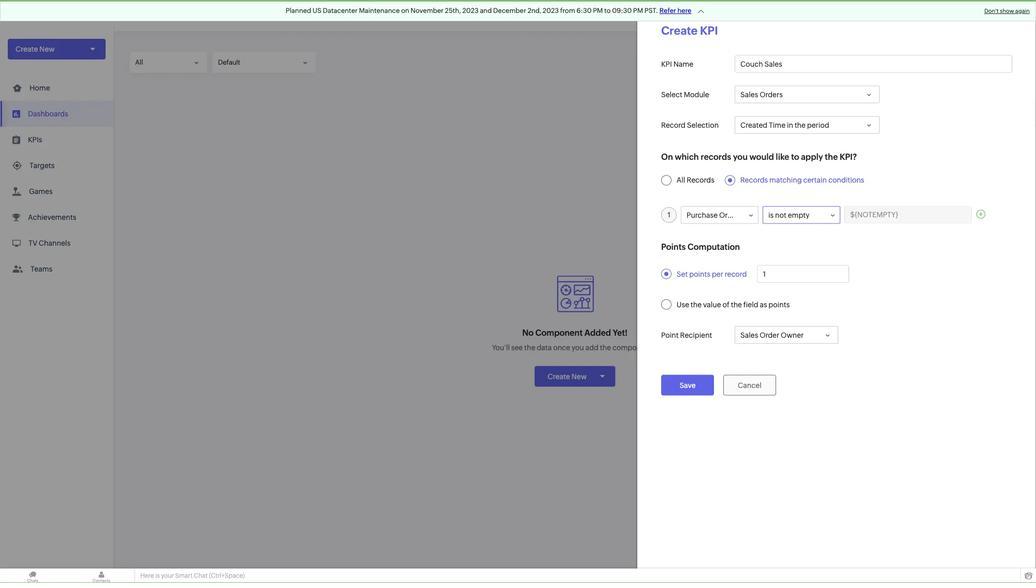 Task type: describe. For each thing, give the bounding box(es) containing it.
points
[[662, 242, 686, 252]]

sales for sales order owner
[[741, 331, 759, 340]]

from
[[561, 7, 575, 15]]

record
[[725, 270, 747, 278]]

no component added yet!
[[523, 328, 628, 338]]

show
[[1000, 8, 1015, 14]]

yet!
[[613, 328, 628, 338]]

sales order owner
[[741, 331, 804, 340]]

certain
[[804, 176, 827, 185]]

kpi name
[[662, 60, 694, 68]]

on
[[401, 7, 409, 15]]

1 vertical spatial create
[[16, 45, 38, 53]]

you'll see the data once you add the components!
[[492, 344, 658, 352]]

select module
[[662, 90, 710, 99]]

1 2023 from the left
[[463, 7, 479, 15]]

Add Points text field
[[758, 266, 849, 283]]

refer here link
[[660, 7, 692, 15]]

09:30
[[612, 7, 632, 15]]

cancel
[[738, 382, 762, 390]]

1 vertical spatial to
[[792, 152, 800, 162]]

set
[[677, 270, 688, 278]]

0 horizontal spatial new
[[39, 45, 55, 53]]

point
[[662, 331, 679, 340]]

here
[[140, 573, 154, 580]]

sales for sales orders
[[741, 90, 759, 99]]

0 vertical spatial create
[[662, 24, 698, 37]]

teams
[[31, 265, 52, 274]]

and
[[480, 7, 492, 15]]

value
[[703, 301, 721, 309]]

on which records you would like to apply the kpi?
[[662, 152, 857, 162]]

2 vertical spatial create
[[548, 373, 570, 381]]

Sales Orders field
[[735, 86, 880, 103]]

november
[[411, 7, 444, 15]]

tv
[[28, 239, 37, 248]]

you'll
[[492, 344, 510, 352]]

pst.
[[645, 7, 658, 15]]

data
[[537, 344, 552, 352]]

1 vertical spatial create new
[[548, 373, 587, 381]]

the right add
[[600, 344, 611, 352]]

datacenter
[[323, 7, 358, 15]]

as
[[760, 301, 767, 309]]

don't show again link
[[985, 8, 1030, 14]]

1 records from the left
[[687, 176, 715, 185]]

module
[[684, 90, 710, 99]]

save button
[[662, 375, 714, 396]]

records
[[701, 152, 732, 162]]

motivator
[[23, 11, 62, 20]]

0 vertical spatial is
[[769, 211, 774, 219]]

record
[[662, 121, 686, 129]]

the inside field
[[795, 121, 806, 129]]

0 horizontal spatial you
[[572, 344, 584, 352]]

add
[[586, 344, 599, 352]]

name
[[674, 60, 694, 68]]

points computation
[[662, 242, 740, 252]]

order for sales
[[760, 331, 780, 340]]

per
[[712, 270, 724, 278]]

Created Time in the period field
[[735, 116, 880, 134]]

records matching certain conditions
[[741, 176, 865, 185]]

1 vertical spatial new
[[572, 373, 587, 381]]

matching
[[770, 176, 802, 185]]

refer
[[660, 7, 676, 15]]

targets
[[30, 162, 55, 170]]

purchase
[[687, 211, 718, 219]]

channels
[[39, 239, 70, 248]]

2 2023 from the left
[[543, 7, 559, 15]]

time
[[769, 121, 786, 129]]

set points per record
[[677, 270, 747, 278]]

games
[[29, 188, 53, 196]]

0 horizontal spatial to
[[605, 7, 611, 15]]

owner
[[781, 331, 804, 340]]

here
[[678, 7, 692, 15]]

not
[[775, 211, 787, 219]]

planned us datacenter maintenance on november 25th, 2023 and december 2nd, 2023 from 6:30 pm to 09:30 pm pst. refer here
[[286, 7, 692, 15]]

2 pm from the left
[[633, 7, 643, 15]]

don't show again
[[985, 8, 1030, 14]]

order for purchase
[[720, 211, 739, 219]]

in
[[787, 121, 794, 129]]

6:30
[[577, 7, 592, 15]]

0 horizontal spatial points
[[690, 270, 711, 278]]

created time in the period
[[741, 121, 830, 129]]



Task type: locate. For each thing, give the bounding box(es) containing it.
0 vertical spatial new
[[39, 45, 55, 53]]

1 vertical spatial points
[[769, 301, 790, 309]]

order right purchase
[[720, 211, 739, 219]]

1 horizontal spatial order
[[760, 331, 780, 340]]

create down once
[[548, 373, 570, 381]]

list containing home
[[0, 75, 113, 282]]

None text field
[[845, 207, 972, 223]]

you
[[733, 152, 748, 162], [572, 344, 584, 352]]

new down you'll see the data once you add the components!
[[572, 373, 587, 381]]

once
[[553, 344, 570, 352]]

1 horizontal spatial new
[[572, 373, 587, 381]]

1 horizontal spatial points
[[769, 301, 790, 309]]

(ctrl+space)
[[209, 573, 245, 580]]

the right use
[[691, 301, 702, 309]]

2023 right '2nd,'
[[543, 7, 559, 15]]

records right all
[[687, 176, 715, 185]]

1 horizontal spatial create new
[[548, 373, 587, 381]]

is left the not
[[769, 211, 774, 219]]

all
[[677, 176, 686, 185]]

your
[[161, 573, 174, 580]]

achievements
[[28, 213, 76, 222]]

sales left orders
[[741, 90, 759, 99]]

computation
[[688, 242, 740, 252]]

on
[[662, 152, 673, 162]]

list
[[0, 75, 113, 282]]

1 vertical spatial you
[[572, 344, 584, 352]]

1 horizontal spatial pm
[[633, 7, 643, 15]]

is left your at the left bottom of page
[[155, 573, 160, 580]]

1 vertical spatial kpi
[[662, 60, 672, 68]]

0 vertical spatial kpi
[[700, 24, 718, 37]]

0 vertical spatial sales
[[741, 90, 759, 99]]

order inside field
[[760, 331, 780, 340]]

2023
[[463, 7, 479, 15], [543, 7, 559, 15]]

selection
[[687, 121, 719, 129]]

the
[[795, 121, 806, 129], [825, 152, 838, 162], [691, 301, 702, 309], [731, 301, 742, 309], [525, 344, 536, 352], [600, 344, 611, 352]]

1 horizontal spatial 2023
[[543, 7, 559, 15]]

chat
[[194, 573, 208, 580]]

planned
[[286, 7, 311, 15]]

2 horizontal spatial create
[[662, 24, 698, 37]]

the right see on the bottom
[[525, 344, 536, 352]]

cancel button
[[724, 375, 776, 396]]

2nd,
[[528, 7, 542, 15]]

0 vertical spatial to
[[605, 7, 611, 15]]

of
[[723, 301, 730, 309]]

tv channels
[[28, 239, 70, 248]]

again
[[1016, 8, 1030, 14]]

all records
[[677, 176, 715, 185]]

0 horizontal spatial records
[[687, 176, 715, 185]]

recipient
[[680, 331, 713, 340]]

use
[[677, 301, 690, 309]]

save
[[680, 382, 696, 390]]

0 vertical spatial you
[[733, 152, 748, 162]]

sales inside sales orders field
[[741, 90, 759, 99]]

1 horizontal spatial to
[[792, 152, 800, 162]]

1 horizontal spatial kpi
[[700, 24, 718, 37]]

create down refer here link
[[662, 24, 698, 37]]

2023 left and
[[463, 7, 479, 15]]

new
[[39, 45, 55, 53], [572, 373, 587, 381]]

1 horizontal spatial records
[[741, 176, 768, 185]]

0 horizontal spatial is
[[155, 573, 160, 580]]

december
[[493, 7, 526, 15]]

component
[[536, 328, 583, 338]]

added
[[585, 328, 611, 338]]

points right 'as'
[[769, 301, 790, 309]]

to right like at the top of page
[[792, 152, 800, 162]]

pm right 6:30 at the top
[[593, 7, 603, 15]]

records
[[687, 176, 715, 185], [741, 176, 768, 185]]

0 horizontal spatial kpi
[[662, 60, 672, 68]]

contacts image
[[69, 569, 134, 584]]

user image
[[1004, 7, 1021, 24]]

smart
[[175, 573, 193, 580]]

order left owner
[[760, 331, 780, 340]]

would
[[750, 152, 774, 162]]

points right set
[[690, 270, 711, 278]]

0 horizontal spatial create
[[16, 45, 38, 53]]

0 vertical spatial points
[[690, 270, 711, 278]]

the left kpi?
[[825, 152, 838, 162]]

you left add
[[572, 344, 584, 352]]

2 sales from the top
[[741, 331, 759, 340]]

1 vertical spatial is
[[155, 573, 160, 580]]

kpis
[[28, 136, 42, 144]]

empty
[[788, 211, 810, 219]]

select
[[662, 90, 683, 99]]

to
[[605, 7, 611, 15], [792, 152, 800, 162]]

0 vertical spatial order
[[720, 211, 739, 219]]

create new down once
[[548, 373, 587, 381]]

which
[[675, 152, 699, 162]]

sales inside sales order owner field
[[741, 331, 759, 340]]

conditions
[[829, 176, 865, 185]]

record selection
[[662, 121, 719, 129]]

1 pm from the left
[[593, 7, 603, 15]]

orders
[[760, 90, 783, 99]]

0 horizontal spatial create new
[[16, 45, 55, 53]]

25th,
[[445, 7, 461, 15]]

sales
[[741, 90, 759, 99], [741, 331, 759, 340]]

pm
[[593, 7, 603, 15], [633, 7, 643, 15]]

sales orders
[[741, 90, 783, 99]]

see
[[511, 344, 523, 352]]

1 horizontal spatial create
[[548, 373, 570, 381]]

us
[[313, 7, 322, 15]]

no
[[523, 328, 534, 338]]

Sales Order Owner field
[[735, 327, 839, 344]]

components!
[[613, 344, 658, 352]]

use the value of the field as points
[[677, 301, 790, 309]]

home
[[30, 84, 50, 92]]

1 sales from the top
[[741, 90, 759, 99]]

new down motivator
[[39, 45, 55, 53]]

create
[[662, 24, 698, 37], [16, 45, 38, 53], [548, 373, 570, 381]]

sales down field
[[741, 331, 759, 340]]

0 horizontal spatial pm
[[593, 7, 603, 15]]

field
[[744, 301, 759, 309]]

purchase order
[[687, 211, 739, 219]]

the right of
[[731, 301, 742, 309]]

create new down motivator
[[16, 45, 55, 53]]

apply
[[801, 152, 823, 162]]

maintenance
[[359, 7, 400, 15]]

like
[[776, 152, 790, 162]]

don't
[[985, 8, 999, 14]]

1 horizontal spatial you
[[733, 152, 748, 162]]

you left would
[[733, 152, 748, 162]]

1 horizontal spatial is
[[769, 211, 774, 219]]

0 vertical spatial create new
[[16, 45, 55, 53]]

chats image
[[0, 569, 65, 584]]

the right in
[[795, 121, 806, 129]]

create kpi
[[662, 24, 718, 37]]

point recipient
[[662, 331, 713, 340]]

period
[[808, 121, 830, 129]]

is not empty
[[769, 211, 810, 219]]

to left 09:30
[[605, 7, 611, 15]]

pm left pst.
[[633, 7, 643, 15]]

2 records from the left
[[741, 176, 768, 185]]

0 horizontal spatial order
[[720, 211, 739, 219]]

1 vertical spatial sales
[[741, 331, 759, 340]]

None text field
[[736, 56, 1012, 72]]

dashboards
[[28, 110, 68, 118]]

created
[[741, 121, 768, 129]]

records down on which records you would like to apply the kpi?
[[741, 176, 768, 185]]

0 horizontal spatial 2023
[[463, 7, 479, 15]]

1 vertical spatial order
[[760, 331, 780, 340]]

create down motivator
[[16, 45, 38, 53]]



Task type: vqa. For each thing, say whether or not it's contained in the screenshot.
bottom Create
yes



